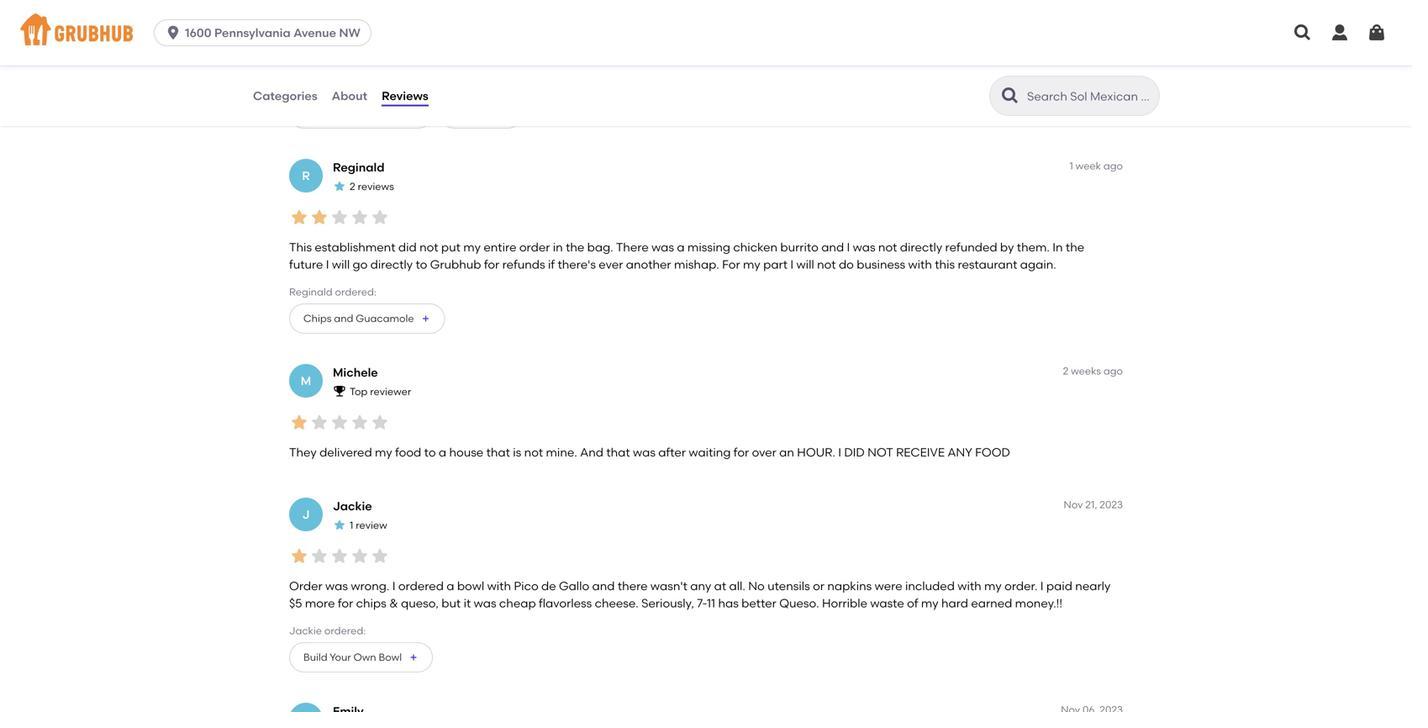 Task type: vqa. For each thing, say whether or not it's contained in the screenshot.
shortcuts
no



Task type: describe. For each thing, give the bounding box(es) containing it.
1 bowl from the top
[[379, 107, 402, 120]]

2 bowl from the top
[[379, 651, 402, 663]]

for inside this establishment did not put my entire order in the bag. there was a missing chicken burrito  and i was not directly refunded by them.  in the future i will go directly to grubhub for refunds if there's ever another mishap. for my part i will not do business with this restaurant again.
[[484, 257, 500, 271]]

refunded
[[946, 240, 998, 254]]

the driver was very rude. he hung up me when i told him to follow the directions i wrote on the app. he proceeded to threw my food at the door. it was flipped on the side. i took a picture to show because his photo doesn't show what he did.
[[289, 35, 1111, 66]]

the right in
[[1066, 240, 1085, 254]]

over
[[752, 445, 777, 459]]

hour.
[[797, 445, 836, 459]]

plus icon image for grubhub
[[421, 314, 431, 324]]

1 build your own bowl button from the top
[[289, 99, 433, 129]]

with inside this establishment did not put my entire order in the bag. there was a missing chicken burrito  and i was not directly refunded by them.  in the future i will go directly to grubhub for refunds if there's ever another mishap. for my part i will not do business with this restaurant again.
[[908, 257, 932, 271]]

2 he from the left
[[851, 35, 867, 49]]

did
[[398, 240, 417, 254]]

food inside the driver was very rude. he hung up me when i told him to follow the directions i wrote on the app. he proceeded to threw my food at the door. it was flipped on the side. i took a picture to show because his photo doesn't show what he did.
[[1006, 35, 1032, 49]]

2 own from the top
[[354, 651, 376, 663]]

2 horizontal spatial svg image
[[1367, 23, 1387, 43]]

establishment
[[315, 240, 396, 254]]

week
[[1076, 160, 1101, 172]]

mariah
[[289, 81, 324, 93]]

2 that from the left
[[607, 445, 630, 459]]

a inside the driver was very rude. he hung up me when i told him to follow the directions i wrote on the app. he proceeded to threw my food at the door. it was flipped on the side. i took a picture to show because his photo doesn't show what he did.
[[459, 52, 467, 66]]

top reviewer
[[350, 386, 411, 398]]

driver
[[313, 35, 346, 49]]

1 build from the top
[[304, 107, 328, 120]]

was left after
[[633, 445, 656, 459]]

it
[[1103, 35, 1111, 49]]

reginald for reginald ordered:
[[289, 286, 333, 298]]

main navigation navigation
[[0, 0, 1413, 66]]

i up do
[[847, 240, 850, 254]]

food
[[976, 445, 1011, 459]]

about button
[[331, 66, 368, 126]]

svg image inside 1600 pennsylvania avenue nw button
[[165, 24, 182, 41]]

1 for 1 review
[[350, 519, 353, 532]]

not left do
[[817, 257, 836, 271]]

wrong.
[[351, 579, 390, 593]]

put
[[441, 240, 461, 254]]

1 your from the top
[[330, 107, 351, 120]]

&
[[389, 596, 398, 610]]

ago for they delivered my food to a house that is not mine.  and that was after waiting for over an hour.  i did not receive any food
[[1104, 365, 1123, 377]]

j
[[302, 507, 310, 522]]

gallo
[[559, 579, 590, 593]]

ordered: for establishment
[[335, 286, 377, 298]]

for
[[722, 257, 741, 271]]

app.
[[823, 35, 849, 49]]

21,
[[1086, 499, 1098, 511]]

more
[[305, 596, 335, 610]]

missing
[[688, 240, 731, 254]]

wrote
[[748, 35, 781, 49]]

chips and guacamole
[[304, 312, 414, 325]]

entire
[[484, 240, 517, 254]]

threw
[[951, 35, 983, 49]]

trophy icon image
[[333, 384, 346, 398]]

and inside this establishment did not put my entire order in the bag. there was a missing chicken burrito  and i was not directly refunded by them.  in the future i will go directly to grubhub for refunds if there's ever another mishap. for my part i will not do business with this restaurant again.
[[822, 240, 844, 254]]

my inside the driver was very rude. he hung up me when i told him to follow the directions i wrote on the app. he proceeded to threw my food at the door. it was flipped on the side. i took a picture to show because his photo doesn't show what he did.
[[986, 35, 1003, 49]]

napkins
[[828, 579, 872, 593]]

no
[[749, 579, 765, 593]]

of
[[907, 596, 919, 610]]

top
[[350, 386, 368, 398]]

ordered: for driver
[[326, 81, 368, 93]]

nw
[[339, 26, 361, 40]]

2 will from the left
[[797, 257, 815, 271]]

to left house at the left of the page
[[424, 445, 436, 459]]

chips
[[304, 312, 332, 325]]

another
[[626, 257, 672, 271]]

chips
[[356, 596, 387, 610]]

part
[[764, 257, 788, 271]]

2023
[[1100, 499, 1123, 511]]

all.
[[729, 579, 746, 593]]

was up 'another' on the left
[[652, 240, 674, 254]]

2 build your own bowl button from the top
[[289, 642, 433, 673]]

reviews
[[382, 89, 429, 103]]

svg image
[[1330, 23, 1350, 43]]

a inside order was wrong. i ordered a bowl with pico  de gallo and there wasn't any at all. no utensils or napkins were included with my order. i paid nearly $5 more for chips & queso, but it was cheap flavorless cheese. seriously, 7-11 has better queso.   horrible waste of my hard earned money.!!
[[447, 579, 454, 593]]

was left very
[[349, 35, 371, 49]]

my down 'chicken'
[[743, 257, 761, 271]]

1 for 1 week ago
[[1070, 160, 1074, 172]]

receive
[[896, 445, 945, 459]]

has
[[718, 596, 739, 610]]

order
[[289, 579, 323, 593]]

1 he from the left
[[433, 35, 449, 49]]

reginald for reginald
[[333, 160, 385, 175]]

in
[[553, 240, 563, 254]]

ordered
[[398, 579, 444, 593]]

and inside button
[[334, 312, 354, 325]]

search icon image
[[1001, 86, 1021, 106]]

0 horizontal spatial with
[[487, 579, 511, 593]]

reviews
[[358, 181, 394, 193]]

i left the wrote
[[743, 35, 746, 49]]

again.
[[1021, 257, 1057, 271]]

them.
[[1017, 240, 1050, 254]]

0 horizontal spatial on
[[357, 52, 372, 66]]

grubhub
[[430, 257, 481, 271]]

de
[[542, 579, 556, 593]]

did
[[844, 445, 865, 459]]

the left door.
[[1050, 35, 1069, 49]]

in
[[1053, 240, 1063, 254]]

waiting
[[689, 445, 731, 459]]

cheese.
[[595, 596, 639, 610]]

plus icon image for &
[[409, 652, 419, 663]]

hard
[[942, 596, 969, 610]]

restaurant
[[958, 257, 1018, 271]]

not up business
[[879, 240, 898, 254]]

and
[[580, 445, 604, 459]]

avenue
[[294, 26, 336, 40]]

11
[[707, 596, 716, 610]]

order
[[519, 240, 550, 254]]

michele
[[333, 365, 378, 380]]

burrito
[[781, 240, 819, 254]]

ordered: for was
[[324, 625, 366, 637]]

i right future
[[326, 257, 329, 271]]

waste
[[871, 596, 905, 610]]

m
[[301, 374, 311, 388]]

1 will from the left
[[332, 257, 350, 271]]

they delivered my food to a house that is not mine.  and that was after waiting for over an hour.  i did not receive any food
[[289, 445, 1011, 459]]

my up earned
[[985, 579, 1002, 593]]

was up more
[[325, 579, 348, 593]]

follow
[[626, 35, 659, 49]]

2 horizontal spatial with
[[958, 579, 982, 593]]

2 show from the left
[[712, 52, 742, 66]]

what
[[744, 52, 773, 66]]

reviewer
[[370, 386, 411, 398]]

i right part
[[791, 257, 794, 271]]

2 build your own bowl from the top
[[304, 651, 402, 663]]

included
[[906, 579, 955, 593]]

did.
[[793, 52, 814, 66]]

0 vertical spatial directly
[[900, 240, 943, 254]]

1 review
[[350, 519, 387, 532]]

2 for 2 weeks ago
[[1063, 365, 1069, 377]]

because
[[560, 52, 609, 66]]

2 reviews
[[350, 181, 394, 193]]

took
[[431, 52, 457, 66]]

mine.
[[546, 445, 577, 459]]

the up the doesn't
[[662, 35, 681, 49]]



Task type: locate. For each thing, give the bounding box(es) containing it.
not right is
[[524, 445, 543, 459]]

a inside this establishment did not put my entire order in the bag. there was a missing chicken burrito  and i was not directly refunded by them.  in the future i will go directly to grubhub for refunds if there's ever another mishap. for my part i will not do business with this restaurant again.
[[677, 240, 685, 254]]

0 horizontal spatial he
[[433, 35, 449, 49]]

my down included
[[921, 596, 939, 610]]

0 horizontal spatial show
[[528, 52, 557, 66]]

ordered: down flipped
[[326, 81, 368, 93]]

1 horizontal spatial reginald
[[333, 160, 385, 175]]

food right threw
[[1006, 35, 1032, 49]]

1 vertical spatial ordered:
[[335, 286, 377, 298]]

2 weeks ago
[[1063, 365, 1123, 377]]

refunds
[[502, 257, 545, 271]]

1 left week
[[1070, 160, 1074, 172]]

door.
[[1072, 35, 1101, 49]]

directly down did
[[371, 257, 413, 271]]

0 vertical spatial ordered:
[[326, 81, 368, 93]]

his
[[612, 52, 628, 66]]

2 vertical spatial ordered:
[[324, 625, 366, 637]]

0 horizontal spatial that
[[486, 445, 510, 459]]

1 horizontal spatial food
[[1006, 35, 1032, 49]]

0 vertical spatial build
[[304, 107, 328, 120]]

that left is
[[486, 445, 510, 459]]

1 vertical spatial 2
[[1063, 365, 1069, 377]]

categories
[[253, 89, 318, 103]]

reginald up 2 reviews
[[333, 160, 385, 175]]

an
[[780, 445, 795, 459]]

wasn't
[[651, 579, 688, 593]]

1 vertical spatial at
[[714, 579, 727, 593]]

chips and guacamole button
[[289, 303, 445, 334]]

after
[[659, 445, 686, 459]]

food left house at the left of the page
[[395, 445, 421, 459]]

at inside the driver was very rude. he hung up me when i told him to follow the directions i wrote on the app. he proceeded to threw my food at the door. it was flipped on the side. i took a picture to show because his photo doesn't show what he did.
[[1035, 35, 1047, 49]]

the up did.
[[801, 35, 820, 49]]

this
[[289, 240, 312, 254]]

1 that from the left
[[486, 445, 510, 459]]

there
[[618, 579, 648, 593]]

to left threw
[[936, 35, 948, 49]]

a
[[459, 52, 467, 66], [677, 240, 685, 254], [439, 445, 447, 459], [447, 579, 454, 593]]

1 horizontal spatial that
[[607, 445, 630, 459]]

0 vertical spatial plus icon image
[[421, 314, 431, 324]]

and right 'chips'
[[334, 312, 354, 325]]

build down the mariah
[[304, 107, 328, 120]]

there
[[616, 240, 649, 254]]

own
[[354, 107, 376, 120], [354, 651, 376, 663]]

cheap
[[499, 596, 536, 610]]

about
[[332, 89, 368, 103]]

0 vertical spatial at
[[1035, 35, 1047, 49]]

jackie up 1 review
[[333, 499, 372, 513]]

to down me
[[513, 52, 525, 66]]

my right threw
[[986, 35, 1003, 49]]

0 horizontal spatial for
[[338, 596, 353, 610]]

nov
[[1064, 499, 1083, 511]]

1 ago from the top
[[1104, 160, 1123, 172]]

to up his on the top of the page
[[611, 35, 623, 49]]

1 vertical spatial your
[[330, 651, 351, 663]]

0 vertical spatial on
[[784, 35, 798, 49]]

was down the
[[289, 52, 312, 66]]

directions
[[683, 35, 740, 49]]

0 vertical spatial own
[[354, 107, 376, 120]]

better
[[742, 596, 777, 610]]

1 horizontal spatial jackie
[[333, 499, 372, 513]]

i up "money.!!"
[[1041, 579, 1044, 593]]

i left told
[[556, 35, 559, 49]]

nearly
[[1076, 579, 1111, 593]]

show down when
[[528, 52, 557, 66]]

my right delivered
[[375, 445, 392, 459]]

1 show from the left
[[528, 52, 557, 66]]

2 ago from the top
[[1104, 365, 1123, 377]]

a left house at the left of the page
[[439, 445, 447, 459]]

svg image right svg icon
[[1367, 23, 1387, 43]]

own down about
[[354, 107, 376, 120]]

directly up this
[[900, 240, 943, 254]]

your down jackie ordered:
[[330, 651, 351, 663]]

0 vertical spatial build your own bowl button
[[289, 99, 433, 129]]

1 horizontal spatial directly
[[900, 240, 943, 254]]

review
[[356, 519, 387, 532]]

0 vertical spatial 1
[[1070, 160, 1074, 172]]

plus icon image right guacamole
[[421, 314, 431, 324]]

0 vertical spatial for
[[484, 257, 500, 271]]

2 for 2 reviews
[[350, 181, 355, 193]]

2 left reviews
[[350, 181, 355, 193]]

1 vertical spatial ago
[[1104, 365, 1123, 377]]

0 horizontal spatial 1
[[350, 519, 353, 532]]

bowl down &
[[379, 651, 402, 663]]

earned
[[971, 596, 1013, 610]]

own down jackie ordered:
[[354, 651, 376, 663]]

at left door.
[[1035, 35, 1047, 49]]

doesn't
[[667, 52, 709, 66]]

0 vertical spatial jackie
[[333, 499, 372, 513]]

food
[[1006, 35, 1032, 49], [395, 445, 421, 459]]

1 vertical spatial and
[[334, 312, 354, 325]]

1 vertical spatial build your own bowl button
[[289, 642, 433, 673]]

1 vertical spatial 1
[[350, 519, 353, 532]]

there's
[[558, 257, 596, 271]]

1 horizontal spatial 2
[[1063, 365, 1069, 377]]

not
[[868, 445, 894, 459]]

queso,
[[401, 596, 439, 610]]

2 your from the top
[[330, 651, 351, 663]]

on
[[784, 35, 798, 49], [357, 52, 372, 66]]

jackie ordered:
[[289, 625, 366, 637]]

categories button
[[252, 66, 318, 126]]

that right and
[[607, 445, 630, 459]]

the
[[662, 35, 681, 49], [801, 35, 820, 49], [1050, 35, 1069, 49], [375, 52, 393, 66], [566, 240, 585, 254], [1066, 240, 1085, 254]]

for inside order was wrong. i ordered a bowl with pico  de gallo and there wasn't any at all. no utensils or napkins were included with my order. i paid nearly $5 more for chips & queso, but it was cheap flavorless cheese. seriously, 7-11 has better queso.   horrible waste of my hard earned money.!!
[[338, 596, 353, 610]]

build your own bowl
[[304, 107, 402, 120], [304, 651, 402, 663]]

1 vertical spatial on
[[357, 52, 372, 66]]

r
[[302, 169, 310, 183]]

not
[[420, 240, 439, 254], [879, 240, 898, 254], [817, 257, 836, 271], [524, 445, 543, 459]]

2
[[350, 181, 355, 193], [1063, 365, 1069, 377]]

business
[[857, 257, 906, 271]]

0 horizontal spatial and
[[334, 312, 354, 325]]

reginald up 'chips'
[[289, 286, 333, 298]]

very
[[374, 35, 398, 49]]

he up took
[[433, 35, 449, 49]]

1 vertical spatial own
[[354, 651, 376, 663]]

1 vertical spatial food
[[395, 445, 421, 459]]

build your own bowl button down jackie ordered:
[[289, 642, 433, 673]]

i up &
[[392, 579, 396, 593]]

hung
[[451, 35, 480, 49]]

1 vertical spatial bowl
[[379, 651, 402, 663]]

build
[[304, 107, 328, 120], [304, 651, 328, 663]]

1 own from the top
[[354, 107, 376, 120]]

0 vertical spatial and
[[822, 240, 844, 254]]

at inside order was wrong. i ordered a bowl with pico  de gallo and there wasn't any at all. no utensils or napkins were included with my order. i paid nearly $5 more for chips & queso, but it was cheap flavorless cheese. seriously, 7-11 has better queso.   horrible waste of my hard earned money.!!
[[714, 579, 727, 593]]

will down burrito on the right top of page
[[797, 257, 815, 271]]

1600 pennsylvania avenue nw
[[185, 26, 361, 40]]

and up do
[[822, 240, 844, 254]]

a up but
[[447, 579, 454, 593]]

1 horizontal spatial plus icon image
[[421, 314, 431, 324]]

jackie for jackie ordered:
[[289, 625, 322, 637]]

0 vertical spatial reginald
[[333, 160, 385, 175]]

he right the app.
[[851, 35, 867, 49]]

1 week ago
[[1070, 160, 1123, 172]]

i left took
[[425, 52, 428, 66]]

were
[[875, 579, 903, 593]]

bowl
[[457, 579, 485, 593]]

for left over
[[734, 445, 749, 459]]

0 horizontal spatial svg image
[[165, 24, 182, 41]]

build your own bowl button
[[289, 99, 433, 129], [289, 642, 433, 673]]

2 build from the top
[[304, 651, 328, 663]]

for
[[484, 257, 500, 271], [734, 445, 749, 459], [338, 596, 353, 610]]

my right put
[[464, 240, 481, 254]]

on right flipped
[[357, 52, 372, 66]]

svg image
[[1293, 23, 1313, 43], [1367, 23, 1387, 43], [165, 24, 182, 41]]

the up there's
[[566, 240, 585, 254]]

0 vertical spatial food
[[1006, 35, 1032, 49]]

1 vertical spatial reginald
[[289, 286, 333, 298]]

i left did
[[839, 445, 842, 459]]

svg image left svg icon
[[1293, 23, 1313, 43]]

build your own bowl button down the mariah ordered:
[[289, 99, 433, 129]]

1 vertical spatial for
[[734, 445, 749, 459]]

ordered: up chips and guacamole
[[335, 286, 377, 298]]

this
[[935, 257, 955, 271]]

1 build your own bowl from the top
[[304, 107, 402, 120]]

to inside this establishment did not put my entire order in the bag. there was a missing chicken burrito  and i was not directly refunded by them.  in the future i will go directly to grubhub for refunds if there's ever another mishap. for my part i will not do business with this restaurant again.
[[416, 257, 427, 271]]

utensils
[[768, 579, 810, 593]]

horrible
[[822, 596, 868, 610]]

1 horizontal spatial with
[[908, 257, 932, 271]]

1 left review
[[350, 519, 353, 532]]

weeks
[[1071, 365, 1101, 377]]

1 horizontal spatial and
[[592, 579, 615, 593]]

0 horizontal spatial reginald
[[289, 286, 333, 298]]

Search Sol Mexican Grill search field
[[1026, 88, 1154, 104]]

1 vertical spatial plus icon image
[[409, 652, 419, 663]]

not right did
[[420, 240, 439, 254]]

at left all. on the right bottom of page
[[714, 579, 727, 593]]

0 vertical spatial bowl
[[379, 107, 402, 120]]

ago right weeks
[[1104, 365, 1123, 377]]

guacamole
[[356, 312, 414, 325]]

svg image left 1600
[[165, 24, 182, 41]]

1 horizontal spatial at
[[1035, 35, 1047, 49]]

plus icon image inside chips and guacamole button
[[421, 314, 431, 324]]

0 horizontal spatial food
[[395, 445, 421, 459]]

0 horizontal spatial jackie
[[289, 625, 322, 637]]

0 horizontal spatial directly
[[371, 257, 413, 271]]

ever
[[599, 257, 623, 271]]

the down very
[[375, 52, 393, 66]]

with left this
[[908, 257, 932, 271]]

2 horizontal spatial for
[[734, 445, 749, 459]]

plus icon image down 'queso,'
[[409, 652, 419, 663]]

ordered: down more
[[324, 625, 366, 637]]

0 horizontal spatial plus icon image
[[409, 652, 419, 663]]

1 vertical spatial jackie
[[289, 625, 322, 637]]

me
[[501, 35, 519, 49]]

2 vertical spatial and
[[592, 579, 615, 593]]

1 vertical spatial build
[[304, 651, 328, 663]]

jackie down $5
[[289, 625, 322, 637]]

that
[[486, 445, 510, 459], [607, 445, 630, 459]]

to down did
[[416, 257, 427, 271]]

and inside order was wrong. i ordered a bowl with pico  de gallo and there wasn't any at all. no utensils or napkins were included with my order. i paid nearly $5 more for chips & queso, but it was cheap flavorless cheese. seriously, 7-11 has better queso.   horrible waste of my hard earned money.!!
[[592, 579, 615, 593]]

for right more
[[338, 596, 353, 610]]

show down directions
[[712, 52, 742, 66]]

0 horizontal spatial 2
[[350, 181, 355, 193]]

jackie for jackie
[[333, 499, 372, 513]]

was right 'it'
[[474, 596, 497, 610]]

and up cheese.
[[592, 579, 615, 593]]

with up hard
[[958, 579, 982, 593]]

with up cheap
[[487, 579, 511, 593]]

this establishment did not put my entire order in the bag. there was a missing chicken burrito  and i was not directly refunded by them.  in the future i will go directly to grubhub for refunds if there's ever another mishap. for my part i will not do business with this restaurant again.
[[289, 240, 1085, 271]]

paid
[[1047, 579, 1073, 593]]

star icon image
[[289, 2, 309, 23], [309, 2, 330, 23], [330, 2, 350, 23], [350, 2, 370, 23], [333, 179, 346, 193], [289, 207, 309, 228], [309, 207, 330, 228], [330, 207, 350, 228], [350, 207, 370, 228], [370, 207, 390, 228], [289, 412, 309, 433], [309, 412, 330, 433], [330, 412, 350, 433], [350, 412, 370, 433], [370, 412, 390, 433], [333, 518, 346, 532], [289, 546, 309, 566], [309, 546, 330, 566], [330, 546, 350, 566], [350, 546, 370, 566], [370, 546, 390, 566]]

0 vertical spatial 2
[[350, 181, 355, 193]]

ago right week
[[1104, 160, 1123, 172]]

a up mishap.
[[677, 240, 685, 254]]

ago
[[1104, 160, 1123, 172], [1104, 365, 1123, 377]]

2 horizontal spatial and
[[822, 240, 844, 254]]

1 horizontal spatial on
[[784, 35, 798, 49]]

him
[[587, 35, 608, 49]]

0 horizontal spatial at
[[714, 579, 727, 593]]

1 horizontal spatial for
[[484, 257, 500, 271]]

pennsylvania
[[214, 26, 291, 40]]

do
[[839, 257, 854, 271]]

it
[[464, 596, 471, 610]]

1 horizontal spatial will
[[797, 257, 815, 271]]

was up business
[[853, 240, 876, 254]]

bowl down reviews
[[379, 107, 402, 120]]

0 vertical spatial ago
[[1104, 160, 1123, 172]]

plus icon image
[[421, 314, 431, 324], [409, 652, 419, 663]]

a down the hung
[[459, 52, 467, 66]]

any
[[948, 445, 973, 459]]

1 horizontal spatial he
[[851, 35, 867, 49]]

1 vertical spatial directly
[[371, 257, 413, 271]]

pico
[[514, 579, 539, 593]]

future
[[289, 257, 323, 271]]

0 vertical spatial build your own bowl
[[304, 107, 402, 120]]

for down entire
[[484, 257, 500, 271]]

build your own bowl down jackie ordered:
[[304, 651, 402, 663]]

0 horizontal spatial will
[[332, 257, 350, 271]]

with
[[908, 257, 932, 271], [487, 579, 511, 593], [958, 579, 982, 593]]

queso.
[[780, 596, 820, 610]]

order was wrong. i ordered a bowl with pico  de gallo and there wasn't any at all. no utensils or napkins were included with my order. i paid nearly $5 more for chips & queso, but it was cheap flavorless cheese. seriously, 7-11 has better queso.   horrible waste of my hard earned money.!!
[[289, 579, 1111, 610]]

is
[[513, 445, 522, 459]]

your down about
[[330, 107, 351, 120]]

will left go
[[332, 257, 350, 271]]

show
[[528, 52, 557, 66], [712, 52, 742, 66]]

seriously,
[[642, 596, 694, 610]]

0 vertical spatial your
[[330, 107, 351, 120]]

told
[[562, 35, 584, 49]]

1600
[[185, 26, 212, 40]]

build down jackie ordered:
[[304, 651, 328, 663]]

1 horizontal spatial 1
[[1070, 160, 1074, 172]]

1 vertical spatial build your own bowl
[[304, 651, 402, 663]]

ago for this establishment did not put my entire order in the bag. there was a missing chicken burrito  and i was not directly refunded by them.  in the future i will go directly to grubhub for refunds if there's ever another mishap. for my part i will not do business with this restaurant again.
[[1104, 160, 1123, 172]]

on up he
[[784, 35, 798, 49]]

money.!!
[[1015, 596, 1063, 610]]

2 left weeks
[[1063, 365, 1069, 377]]

he
[[776, 52, 790, 66]]

1 horizontal spatial svg image
[[1293, 23, 1313, 43]]

2 vertical spatial for
[[338, 596, 353, 610]]

mariah ordered:
[[289, 81, 368, 93]]

build your own bowl down about
[[304, 107, 402, 120]]

1 horizontal spatial show
[[712, 52, 742, 66]]

1
[[1070, 160, 1074, 172], [350, 519, 353, 532]]

flavorless
[[539, 596, 592, 610]]



